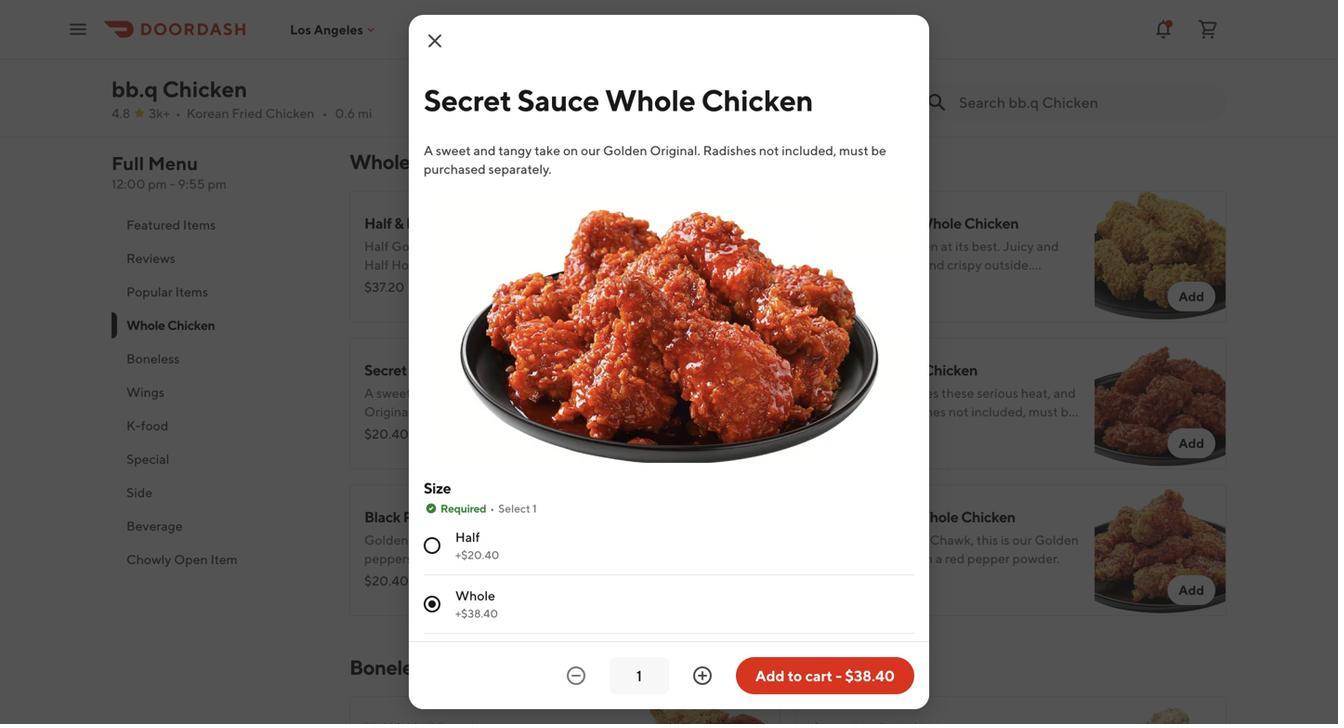 Task type: describe. For each thing, give the bounding box(es) containing it.
decrease quantity by 1 image
[[565, 665, 588, 687]]

add for golden original whole chicken
[[1179, 289, 1205, 304]]

pepper
[[403, 508, 451, 526]]

+
[[489, 238, 496, 254]]

action.
[[512, 551, 551, 566]]

secret for secret sauce whole chicken a sweet and tangy take on our golden original.  radishes not included, must be purchased separately.
[[364, 361, 407, 379]]

add to cart - $38.40
[[756, 667, 895, 685]]

its inside golden original boneless korean fried chicken at its best. juicy and tender inside, light and crispy outside. radishes not included, must be purchased separately.
[[956, 26, 970, 42]]

inside, inside 'golden original whole chicken korean fried chicken at its best. juicy and tender inside, light and crispy outside. radishes not included, must be purchased separately.'
[[853, 257, 891, 272]]

heated
[[467, 551, 509, 566]]

be inside 'golden original whole chicken korean fried chicken at its best. juicy and tender inside, light and crispy outside. radishes not included, must be purchased separately.'
[[979, 276, 994, 291]]

side button
[[112, 476, 327, 510]]

purchased inside golden original boneless korean fried chicken at its best. juicy and tender inside, light and crispy outside. radishes not included, must be purchased separately.
[[997, 64, 1059, 79]]

pepper
[[968, 551, 1011, 566]]

on inside "secret sauce whole chicken a sweet and tangy take on our golden original.  radishes not included, must be purchased separately."
[[504, 385, 519, 401]]

featured
[[126, 217, 180, 232]]

or
[[605, 238, 617, 254]]

1 vertical spatial korean
[[187, 106, 229, 121]]

hot spicy whole chicken a red chili sauce gives these serious heat, and serious flavor.  radishes not included, must be purchased separately.
[[811, 361, 1077, 438]]

to
[[788, 667, 803, 685]]

sweet inside "secret sauce whole chicken a sweet and tangy take on our golden original.  radishes not included, must be purchased separately."
[[377, 385, 412, 401]]

$37.20
[[364, 279, 405, 295]]

add inside button
[[756, 667, 785, 685]]

whole inside the whole +$38.40
[[456, 588, 496, 603]]

mi
[[358, 106, 372, 121]]

1 pm from the left
[[148, 176, 167, 192]]

black
[[594, 532, 626, 548]]

radishes inside 'golden original whole chicken korean fried chicken at its best. juicy and tender inside, light and crispy outside. radishes not included, must be purchased separately.'
[[811, 276, 864, 291]]

secret for secret sauce whole chicken
[[424, 83, 512, 118]]

add for half & half chicken
[[733, 289, 759, 304]]

take inside a sweet and tangy take on our golden original.  radishes not included, must be purchased separately.
[[535, 143, 561, 158]]

secret sauce whole chicken a sweet and tangy take on our golden original.  radishes not included, must be purchased separately.
[[364, 361, 601, 438]]

juicy inside golden original boneless korean fried chicken at its best. juicy and tender inside, light and crispy outside. radishes not included, must be purchased separately.
[[1004, 26, 1035, 42]]

side
[[126, 485, 153, 500]]

spicy
[[839, 361, 874, 379]]

our inside a sweet and tangy take on our golden original.  radishes not included, must be purchased separately.
[[581, 143, 601, 158]]

chowly open item
[[126, 552, 238, 567]]

purchased inside hot spicy whole chicken a red chili sauce gives these serious heat, and serious flavor.  radishes not included, must be purchased separately.
[[811, 423, 873, 438]]

• select 1
[[490, 502, 537, 515]]

be inside "secret sauce whole chicken a sweet and tangy take on our golden original.  radishes not included, must be purchased separately."
[[586, 404, 601, 419]]

bb.q chicken
[[112, 76, 247, 102]]

chicken inside dialog
[[702, 83, 814, 118]]

0 vertical spatial serious
[[977, 385, 1019, 401]]

0.6
[[335, 106, 355, 121]]

french
[[364, 21, 411, 39]]

add button for golden original boneless
[[1168, 70, 1216, 99]]

cart
[[806, 667, 833, 685]]

flavor.
[[855, 404, 891, 419]]

add button for secret sauce whole chicken
[[722, 429, 770, 458]]

boneless button
[[112, 342, 327, 376]]

sauce inside half & half chicken half golden original + half secret sauce or half hot spicy.  radishes not included, must be purchased separately.
[[567, 238, 603, 254]]

items for featured items
[[183, 217, 216, 232]]

required
[[441, 502, 487, 515]]

its inside 'golden original whole chicken korean fried chicken at its best. juicy and tender inside, light and crispy outside. radishes not included, must be purchased separately.'
[[956, 238, 970, 254]]

original. inside a sweet and tangy take on our golden original.  radishes not included, must be purchased separately.
[[650, 143, 701, 158]]

los angeles button
[[290, 22, 378, 37]]

half +$20.40
[[456, 530, 500, 562]]

chicken inside black pepper whole chicken golden original with a strong punch of black peppers for extra heated action. $20.40+
[[501, 508, 555, 526]]

wings
[[126, 384, 165, 400]]

chawk,
[[930, 532, 975, 548]]

add to cart - $38.40 button
[[736, 657, 915, 695]]

beverage button
[[112, 510, 327, 543]]

this
[[977, 532, 999, 548]]

not inside half & half chicken half golden original + half secret sauce or half hot spicy.  radishes not included, must be purchased separately.
[[510, 257, 530, 272]]

chawk
[[887, 532, 928, 548]]

increase quantity by 1 image
[[692, 665, 714, 687]]

must inside half & half chicken half golden original + half secret sauce or half hot spicy.  radishes not included, must be purchased separately.
[[590, 257, 619, 272]]

chowly
[[126, 552, 171, 567]]

wings button
[[112, 376, 327, 409]]

0 horizontal spatial •
[[176, 106, 181, 121]]

whole inside "secret sauce whole chicken a sweet and tangy take on our golden original.  radishes not included, must be purchased separately."
[[452, 361, 497, 379]]

tangy inside "secret sauce whole chicken a sweet and tangy take on our golden original.  radishes not included, must be purchased separately."
[[439, 385, 473, 401]]

whole +$38.40
[[456, 588, 498, 620]]

featured items button
[[112, 208, 327, 242]]

included, inside a sweet and tangy take on our golden original.  radishes not included, must be purchased separately.
[[782, 143, 837, 158]]

golden inside black pepper whole chicken golden original with a strong punch of black peppers for extra heated action. $20.40+
[[364, 532, 409, 548]]

Current quantity is 1 number field
[[621, 666, 658, 686]]

$20.40+ inside black pepper whole chicken golden original with a strong punch of black peppers for extra heated action. $20.40+
[[364, 573, 416, 589]]

crispy inside 'golden original whole chicken korean fried chicken at its best. juicy and tender inside, light and crispy outside. radishes not included, must be purchased separately.'
[[948, 257, 982, 272]]

open
[[174, 552, 208, 567]]

add button for red chak chak whole chicken
[[1168, 576, 1216, 605]]

included, inside "secret sauce whole chicken a sweet and tangy take on our golden original.  radishes not included, must be purchased separately."
[[496, 404, 551, 419]]

pronounced
[[811, 532, 884, 548]]

whole inside black pepper whole chicken golden original with a strong punch of black peppers for extra heated action. $20.40+
[[454, 508, 498, 526]]

$38.40
[[846, 667, 895, 685]]

french fries image
[[649, 0, 781, 111]]

punch
[[540, 532, 577, 548]]

must inside 'golden original whole chicken korean fried chicken at its best. juicy and tender inside, light and crispy outside. radishes not included, must be purchased separately.'
[[947, 276, 976, 291]]

must inside hot spicy whole chicken a red chili sauce gives these serious heat, and serious flavor.  radishes not included, must be purchased separately.
[[1029, 404, 1059, 419]]

separately. inside half & half chicken half golden original + half secret sauce or half hot spicy.  radishes not included, must be purchased separately.
[[447, 276, 510, 291]]

size
[[424, 479, 451, 497]]

beverage
[[126, 518, 183, 534]]

secret sauce whole chicken
[[424, 83, 814, 118]]

korean inside 'golden original whole chicken korean fried chicken at its best. juicy and tender inside, light and crispy outside. radishes not included, must be purchased separately.'
[[811, 238, 853, 254]]

original inside 'golden original whole chicken korean fried chicken at its best. juicy and tender inside, light and crispy outside. radishes not included, must be purchased separately.'
[[862, 214, 915, 232]]

for
[[415, 551, 432, 566]]

9:55
[[178, 176, 205, 192]]

food
[[141, 418, 169, 433]]

fries
[[413, 21, 445, 39]]

original inside red chak chak whole chicken pronounced chawk chawk, this is our golden original coated with a red pepper powder. $20.40+
[[811, 551, 858, 566]]

size group
[[424, 478, 915, 634]]

not inside "secret sauce whole chicken a sweet and tangy take on our golden original.  radishes not included, must be purchased separately."
[[474, 404, 494, 419]]

crispy inside golden original boneless korean fried chicken at its best. juicy and tender inside, light and crispy outside. radishes not included, must be purchased separately.
[[948, 45, 982, 60]]

heat,
[[1022, 385, 1052, 401]]

must inside "secret sauce whole chicken a sweet and tangy take on our golden original.  radishes not included, must be purchased separately."
[[554, 404, 583, 419]]

- inside button
[[836, 667, 843, 685]]

hot spicy whole chicken image
[[1095, 338, 1227, 470]]

&
[[395, 214, 404, 232]]

radishes inside "secret sauce whole chicken a sweet and tangy take on our golden original.  radishes not included, must be purchased separately."
[[418, 404, 471, 419]]

add for golden original boneless
[[1179, 77, 1205, 92]]

black
[[364, 508, 401, 526]]

bb.q
[[112, 76, 158, 102]]

los
[[290, 22, 311, 37]]

chili
[[845, 385, 870, 401]]

golden original boneless korean fried chicken at its best. juicy and tender inside, light and crispy outside. radishes not included, must be purchased separately.
[[811, 2, 1060, 98]]

k-food button
[[112, 409, 327, 443]]

whole inside red chak chak whole chicken pronounced chawk chawk, this is our golden original coated with a red pepper powder. $20.40+
[[915, 508, 959, 526]]

full
[[112, 152, 144, 174]]

red inside hot spicy whole chicken a red chili sauce gives these serious heat, and serious flavor.  radishes not included, must be purchased separately.
[[823, 385, 843, 401]]

with inside black pepper whole chicken golden original with a strong punch of black peppers for extra heated action. $20.40+
[[462, 532, 487, 548]]

$20.40+ inside red chak chak whole chicken pronounced chawk chawk, this is our golden original coated with a red pepper powder. $20.40+
[[811, 573, 862, 589]]

secret inside half & half chicken half golden original + half secret sauce or half hot spicy.  radishes not included, must be purchased separately.
[[525, 238, 564, 254]]

gives
[[909, 385, 939, 401]]

red chak chak whole chicken pronounced chawk chawk, this is our golden original coated with a red pepper powder. $20.40+
[[811, 508, 1080, 589]]

popular
[[126, 284, 173, 299]]

0 vertical spatial whole chicken
[[350, 150, 489, 174]]

a inside a sweet and tangy take on our golden original.  radishes not included, must be purchased separately.
[[424, 143, 434, 158]]

golden original whole chicken korean fried chicken at its best. juicy and tender inside, light and crispy outside. radishes not included, must be purchased separately.
[[811, 214, 1060, 310]]

of
[[580, 532, 592, 548]]

angeles
[[314, 22, 363, 37]]

be inside golden original boneless korean fried chicken at its best. juicy and tender inside, light and crispy outside. radishes not included, must be purchased separately.
[[979, 64, 994, 79]]

purchased inside half & half chicken half golden original + half secret sauce or half hot spicy.  radishes not included, must be purchased separately.
[[382, 276, 444, 291]]

3k+ •
[[149, 106, 181, 121]]

1
[[533, 502, 537, 515]]

a inside black pepper whole chicken golden original with a strong punch of black peppers for extra heated action. $20.40+
[[490, 532, 497, 548]]

$20.40+ down flavor. on the bottom right of the page
[[811, 426, 862, 442]]

+$38.40
[[456, 607, 498, 620]]

item
[[211, 552, 238, 567]]

popular items button
[[112, 275, 327, 309]]

at inside golden original boneless korean fried chicken at its best. juicy and tender inside, light and crispy outside. radishes not included, must be purchased separately.
[[941, 26, 953, 42]]

chicken inside "secret sauce whole chicken a sweet and tangy take on our golden original.  radishes not included, must be purchased separately."
[[499, 361, 554, 379]]

whole inside hot spicy whole chicken a red chili sauce gives these serious heat, and serious flavor.  radishes not included, must be purchased separately.
[[877, 361, 921, 379]]

sweet inside a sweet and tangy take on our golden original.  radishes not included, must be purchased separately.
[[436, 143, 471, 158]]

hot inside half & half chicken half golden original + half secret sauce or half hot spicy.  radishes not included, must be purchased separately.
[[392, 257, 414, 272]]

2 pm from the left
[[208, 176, 227, 192]]

separately. inside "secret sauce whole chicken a sweet and tangy take on our golden original.  radishes not included, must be purchased separately."
[[429, 423, 492, 438]]

purchased inside "secret sauce whole chicken a sweet and tangy take on our golden original.  radishes not included, must be purchased separately."
[[364, 423, 427, 438]]

golden inside half & half chicken half golden original + half secret sauce or half hot spicy.  radishes not included, must be purchased separately.
[[392, 238, 436, 254]]

tangy inside a sweet and tangy take on our golden original.  radishes not included, must be purchased separately.
[[499, 143, 532, 158]]

12:00
[[112, 176, 145, 192]]

golden inside red chak chak whole chicken pronounced chawk chawk, this is our golden original coated with a red pepper powder. $20.40+
[[1035, 532, 1080, 548]]

add button for hot spicy whole chicken
[[1168, 429, 1216, 458]]

featured items
[[126, 217, 216, 232]]

special button
[[112, 443, 327, 476]]

menu
[[148, 152, 198, 174]]

not inside golden original boneless korean fried chicken at its best. juicy and tender inside, light and crispy outside. radishes not included, must be purchased separately.
[[867, 64, 887, 79]]



Task type: locate. For each thing, give the bounding box(es) containing it.
0 horizontal spatial sweet
[[377, 385, 412, 401]]

close secret sauce whole chicken image
[[424, 30, 446, 52]]

1 tender from the top
[[811, 45, 850, 60]]

2 horizontal spatial our
[[1013, 532, 1033, 548]]

serious
[[977, 385, 1019, 401], [811, 404, 852, 419]]

0 vertical spatial our
[[581, 143, 601, 158]]

radishes inside a sweet and tangy take on our golden original.  radishes not included, must be purchased separately.
[[703, 143, 757, 158]]

best.
[[972, 26, 1001, 42], [972, 238, 1001, 254]]

-
[[170, 176, 175, 192], [836, 667, 843, 685]]

separately. inside a sweet and tangy take on our golden original.  radishes not included, must be purchased separately.
[[489, 161, 552, 177]]

a for hot
[[811, 385, 820, 401]]

2 its from the top
[[956, 238, 970, 254]]

0 vertical spatial light
[[893, 45, 920, 60]]

french fries
[[364, 21, 445, 39]]

half & half chicken half golden original + half secret sauce or half hot spicy.  radishes not included, must be purchased separately.
[[364, 214, 619, 291]]

whole chicken
[[350, 150, 489, 174], [126, 318, 215, 333]]

0 vertical spatial secret
[[424, 83, 512, 118]]

1 outside. from the top
[[985, 45, 1032, 60]]

sauce
[[872, 385, 906, 401]]

select
[[499, 502, 531, 515]]

original inside half & half chicken half golden original + half secret sauce or half hot spicy.  radishes not included, must be purchased separately.
[[439, 238, 486, 254]]

add button for golden original whole chicken
[[1168, 282, 1216, 311]]

sauce inside "secret sauce whole chicken a sweet and tangy take on our golden original.  radishes not included, must be purchased separately."
[[410, 361, 450, 379]]

at
[[941, 26, 953, 42], [941, 238, 953, 254]]

secret down close secret sauce whole chicken image
[[424, 83, 512, 118]]

1 vertical spatial items
[[175, 284, 208, 299]]

1 vertical spatial take
[[475, 385, 501, 401]]

golden inside "secret sauce whole chicken a sweet and tangy take on our golden original.  radishes not included, must be purchased separately."
[[544, 385, 588, 401]]

0 vertical spatial tangy
[[499, 143, 532, 158]]

0 horizontal spatial take
[[475, 385, 501, 401]]

1 horizontal spatial whole chicken
[[350, 150, 489, 174]]

chak up pronounced
[[840, 508, 875, 526]]

0 horizontal spatial -
[[170, 176, 175, 192]]

1 chak from the left
[[840, 508, 875, 526]]

1 horizontal spatial hot
[[811, 361, 836, 379]]

outside.
[[985, 45, 1032, 60], [985, 257, 1032, 272]]

0 vertical spatial items
[[183, 217, 216, 232]]

sauce for secret sauce whole chicken a sweet and tangy take on our golden original.  radishes not included, must be purchased separately.
[[410, 361, 450, 379]]

cheesling boneless image
[[1095, 696, 1227, 724]]

a down chawk,
[[936, 551, 943, 566]]

1 vertical spatial with
[[908, 551, 934, 566]]

0 vertical spatial crispy
[[948, 45, 982, 60]]

0 horizontal spatial hot
[[392, 257, 414, 272]]

1 horizontal spatial boneless
[[350, 656, 431, 680]]

tender inside golden original boneless korean fried chicken at its best. juicy and tender inside, light and crispy outside. radishes not included, must be purchased separately.
[[811, 45, 850, 60]]

chak
[[840, 508, 875, 526], [878, 508, 912, 526]]

1 horizontal spatial -
[[836, 667, 843, 685]]

0 horizontal spatial with
[[462, 532, 487, 548]]

radishes inside hot spicy whole chicken a red chili sauce gives these serious heat, and serious flavor.  radishes not included, must be purchased separately.
[[893, 404, 947, 419]]

secret sauce whole chicken dialog
[[409, 15, 930, 724]]

on inside a sweet and tangy take on our golden original.  radishes not included, must be purchased separately.
[[563, 143, 579, 158]]

a
[[424, 143, 434, 158], [364, 385, 374, 401], [811, 385, 820, 401]]

1 horizontal spatial •
[[322, 106, 328, 121]]

pm right "9:55"
[[208, 176, 227, 192]]

original
[[862, 2, 915, 20], [862, 214, 915, 232], [439, 238, 486, 254], [411, 532, 459, 548], [811, 551, 858, 566]]

boneless inside golden original boneless korean fried chicken at its best. juicy and tender inside, light and crispy outside. radishes not included, must be purchased separately.
[[918, 2, 977, 20]]

secret right +
[[525, 238, 564, 254]]

los angeles
[[290, 22, 363, 37]]

1 horizontal spatial our
[[581, 143, 601, 158]]

red
[[823, 385, 843, 401], [946, 551, 965, 566]]

0 vertical spatial outside.
[[985, 45, 1032, 60]]

1 horizontal spatial secret
[[424, 83, 512, 118]]

coated
[[861, 551, 905, 566]]

1 vertical spatial red
[[946, 551, 965, 566]]

0 horizontal spatial original.
[[364, 404, 415, 419]]

k-food
[[126, 418, 169, 433]]

0 vertical spatial -
[[170, 176, 175, 192]]

1 juicy from the top
[[1004, 26, 1035, 42]]

2 vertical spatial secret
[[364, 361, 407, 379]]

2 horizontal spatial boneless
[[918, 2, 977, 20]]

2 tender from the top
[[811, 257, 850, 272]]

0 vertical spatial its
[[956, 26, 970, 42]]

0 vertical spatial sweet
[[436, 143, 471, 158]]

separately. inside golden original boneless korean fried chicken at its best. juicy and tender inside, light and crispy outside. radishes not included, must be purchased separately.
[[811, 82, 874, 98]]

half
[[364, 214, 392, 232], [406, 214, 434, 232], [364, 238, 389, 254], [498, 238, 523, 254], [364, 257, 389, 272], [456, 530, 480, 545]]

with up the +$20.40
[[462, 532, 487, 548]]

full menu 12:00 pm - 9:55 pm
[[112, 152, 227, 192]]

is
[[1001, 532, 1010, 548]]

chowly open item button
[[112, 543, 327, 576]]

2 horizontal spatial •
[[490, 502, 495, 515]]

be inside a sweet and tangy take on our golden original.  radishes not included, must be purchased separately.
[[872, 143, 887, 158]]

sauce inside dialog
[[518, 83, 600, 118]]

a inside hot spicy whole chicken a red chili sauce gives these serious heat, and serious flavor.  radishes not included, must be purchased separately.
[[811, 385, 820, 401]]

1 vertical spatial its
[[956, 238, 970, 254]]

0 items, open order cart image
[[1198, 18, 1220, 40]]

1 best. from the top
[[972, 26, 1001, 42]]

0 vertical spatial inside,
[[853, 45, 891, 60]]

best. inside golden original boneless korean fried chicken at its best. juicy and tender inside, light and crispy outside. radishes not included, must be purchased separately.
[[972, 26, 1001, 42]]

1 horizontal spatial original.
[[650, 143, 701, 158]]

0 vertical spatial with
[[462, 532, 487, 548]]

golden inside golden original boneless korean fried chicken at its best. juicy and tender inside, light and crispy outside. radishes not included, must be purchased separately.
[[811, 2, 860, 20]]

purchased
[[997, 64, 1059, 79], [424, 161, 486, 177], [382, 276, 444, 291], [997, 276, 1059, 291], [364, 423, 427, 438], [811, 423, 873, 438]]

inside, inside golden original boneless korean fried chicken at its best. juicy and tender inside, light and crispy outside. radishes not included, must be purchased separately.
[[853, 45, 891, 60]]

with inside red chak chak whole chicken pronounced chawk chawk, this is our golden original coated with a red pepper powder. $20.40+
[[908, 551, 934, 566]]

tender
[[811, 45, 850, 60], [811, 257, 850, 272]]

take inside "secret sauce whole chicken a sweet and tangy take on our golden original.  radishes not included, must be purchased separately."
[[475, 385, 501, 401]]

2 inside, from the top
[[853, 257, 891, 272]]

0 vertical spatial a
[[490, 532, 497, 548]]

1 horizontal spatial serious
[[977, 385, 1019, 401]]

with down chawk
[[908, 551, 934, 566]]

1 vertical spatial juicy
[[1004, 238, 1035, 254]]

2 horizontal spatial secret
[[525, 238, 564, 254]]

1 vertical spatial on
[[504, 385, 519, 401]]

hot left spicy
[[811, 361, 836, 379]]

a for secret
[[364, 385, 374, 401]]

2 vertical spatial korean
[[811, 238, 853, 254]]

popular items
[[126, 284, 208, 299]]

$7.20
[[364, 49, 398, 64]]

1 vertical spatial whole chicken
[[126, 318, 215, 333]]

• right 3k+ at left
[[176, 106, 181, 121]]

our for red chak chak whole chicken
[[1013, 532, 1033, 548]]

0 horizontal spatial a
[[364, 385, 374, 401]]

2 crispy from the top
[[948, 257, 982, 272]]

items right popular
[[175, 284, 208, 299]]

golden original whole chicken image
[[1095, 191, 1227, 323]]

2 at from the top
[[941, 238, 953, 254]]

peppers
[[364, 551, 413, 566]]

must
[[947, 64, 976, 79], [840, 143, 869, 158], [590, 257, 619, 272], [947, 276, 976, 291], [554, 404, 583, 419], [1029, 404, 1059, 419]]

0 vertical spatial best.
[[972, 26, 1001, 42]]

purchased inside a sweet and tangy take on our golden original.  radishes not included, must be purchased separately.
[[424, 161, 486, 177]]

original inside black pepper whole chicken golden original with a strong punch of black peppers for extra heated action. $20.40+
[[411, 532, 459, 548]]

original.
[[650, 143, 701, 158], [364, 404, 415, 419]]

chicken inside red chak chak whole chicken pronounced chawk chawk, this is our golden original coated with a red pepper powder. $20.40+
[[962, 508, 1016, 526]]

0 vertical spatial tender
[[811, 45, 850, 60]]

secret sauce whole chicken image
[[649, 338, 781, 470]]

juicy inside 'golden original whole chicken korean fried chicken at its best. juicy and tender inside, light and crispy outside. radishes not included, must be purchased separately.'
[[1004, 238, 1035, 254]]

pm down menu
[[148, 176, 167, 192]]

4.8
[[112, 106, 130, 121]]

+$20.40
[[456, 549, 500, 562]]

1 vertical spatial our
[[522, 385, 541, 401]]

1 vertical spatial at
[[941, 238, 953, 254]]

chak up chawk
[[878, 508, 912, 526]]

1 inside, from the top
[[853, 45, 891, 60]]

light
[[893, 45, 920, 60], [893, 257, 920, 272]]

$19.20+
[[811, 279, 858, 295]]

fried
[[856, 26, 887, 42], [232, 106, 263, 121], [856, 238, 887, 254]]

1 horizontal spatial sweet
[[436, 143, 471, 158]]

0 horizontal spatial on
[[504, 385, 519, 401]]

• inside size group
[[490, 502, 495, 515]]

best. inside 'golden original whole chicken korean fried chicken at its best. juicy and tender inside, light and crispy outside. radishes not included, must be purchased separately.'
[[972, 238, 1001, 254]]

sauce for secret sauce whole chicken
[[518, 83, 600, 118]]

1 horizontal spatial chak
[[878, 508, 912, 526]]

0 horizontal spatial whole chicken
[[126, 318, 215, 333]]

0 vertical spatial korean
[[811, 26, 853, 42]]

sweet
[[436, 143, 471, 158], [377, 385, 412, 401]]

extra
[[434, 551, 465, 566]]

items for popular items
[[175, 284, 208, 299]]

chicken inside golden original boneless korean fried chicken at its best. juicy and tender inside, light and crispy outside. radishes not included, must be purchased separately.
[[890, 26, 939, 42]]

0 horizontal spatial red
[[823, 385, 843, 401]]

1 horizontal spatial with
[[908, 551, 934, 566]]

1 vertical spatial best.
[[972, 238, 1001, 254]]

1 at from the top
[[941, 26, 953, 42]]

a sweet and tangy take on our golden original.  radishes not included, must be purchased separately.
[[424, 143, 887, 177]]

hot
[[392, 257, 414, 272], [811, 361, 836, 379]]

strong
[[499, 532, 537, 548]]

outside. inside 'golden original whole chicken korean fried chicken at its best. juicy and tender inside, light and crispy outside. radishes not included, must be purchased separately.'
[[985, 257, 1032, 272]]

not inside 'golden original whole chicken korean fried chicken at its best. juicy and tender inside, light and crispy outside. radishes not included, must be purchased separately.'
[[867, 276, 887, 291]]

add for hot spicy whole chicken
[[1179, 436, 1205, 451]]

$20.40+ down pronounced
[[811, 573, 862, 589]]

2 juicy from the top
[[1004, 238, 1035, 254]]

original inside golden original boneless korean fried chicken at its best. juicy and tender inside, light and crispy outside. radishes not included, must be purchased separately.
[[862, 2, 915, 20]]

separately. inside 'golden original whole chicken korean fried chicken at its best. juicy and tender inside, light and crispy outside. radishes not included, must be purchased separately.'
[[811, 294, 874, 310]]

light inside 'golden original whole chicken korean fried chicken at its best. juicy and tender inside, light and crispy outside. radishes not included, must be purchased separately.'
[[893, 257, 920, 272]]

•
[[176, 106, 181, 121], [322, 106, 328, 121], [490, 502, 495, 515]]

red down chawk,
[[946, 551, 965, 566]]

hot inside hot spicy whole chicken a red chili sauce gives these serious heat, and serious flavor.  radishes not included, must be purchased separately.
[[811, 361, 836, 379]]

1 horizontal spatial red
[[946, 551, 965, 566]]

2 vertical spatial boneless
[[350, 656, 431, 680]]

items up reviews button
[[183, 217, 216, 232]]

None radio
[[424, 537, 441, 554], [424, 596, 441, 613], [424, 537, 441, 554], [424, 596, 441, 613]]

1 vertical spatial light
[[893, 257, 920, 272]]

radishes inside half & half chicken half golden original + half secret sauce or half hot spicy.  radishes not included, must be purchased separately.
[[454, 257, 507, 272]]

special
[[126, 451, 169, 467]]

k-
[[126, 418, 141, 433]]

whole chicken down popular items
[[126, 318, 215, 333]]

1 vertical spatial tender
[[811, 257, 850, 272]]

red chak chak whole chicken image
[[1095, 484, 1227, 616]]

open menu image
[[67, 18, 89, 40]]

items
[[183, 217, 216, 232], [175, 284, 208, 299]]

2 chak from the left
[[878, 508, 912, 526]]

3k+
[[149, 106, 170, 121]]

0 horizontal spatial our
[[522, 385, 541, 401]]

0 vertical spatial on
[[563, 143, 579, 158]]

0 vertical spatial boneless
[[918, 2, 977, 20]]

our
[[581, 143, 601, 158], [522, 385, 541, 401], [1013, 532, 1033, 548]]

our inside "secret sauce whole chicken a sweet and tangy take on our golden original.  radishes not included, must be purchased separately."
[[522, 385, 541, 401]]

Item Search search field
[[960, 92, 1212, 113]]

add button for half & half chicken
[[722, 282, 770, 311]]

be inside half & half chicken half golden original + half secret sauce or half hot spicy.  radishes not included, must be purchased separately.
[[364, 276, 380, 291]]

powder.
[[1013, 551, 1060, 566]]

0 vertical spatial fried
[[856, 26, 887, 42]]

notification bell image
[[1153, 18, 1175, 40]]

2 light from the top
[[893, 257, 920, 272]]

2 vertical spatial fried
[[856, 238, 887, 254]]

chicken
[[890, 26, 939, 42], [162, 76, 247, 102], [702, 83, 814, 118], [265, 106, 315, 121], [414, 150, 489, 174], [436, 214, 491, 232], [965, 214, 1019, 232], [890, 238, 939, 254], [167, 318, 215, 333], [499, 361, 554, 379], [924, 361, 978, 379], [501, 508, 555, 526], [962, 508, 1016, 526]]

included, inside 'golden original whole chicken korean fried chicken at its best. juicy and tender inside, light and crispy outside. radishes not included, must be purchased separately.'
[[889, 276, 944, 291]]

reviews button
[[112, 242, 327, 275]]

purchased inside 'golden original whole chicken korean fried chicken at its best. juicy and tender inside, light and crispy outside. radishes not included, must be purchased separately.'
[[997, 276, 1059, 291]]

and inside a sweet and tangy take on our golden original.  radishes not included, must be purchased separately.
[[474, 143, 496, 158]]

1 vertical spatial boneless
[[126, 351, 180, 366]]

korean fried chicken • 0.6 mi
[[187, 106, 372, 121]]

these
[[942, 385, 975, 401]]

0 vertical spatial sauce
[[518, 83, 600, 118]]

chicken inside hot spicy whole chicken a red chili sauce gives these serious heat, and serious flavor.  radishes not included, must be purchased separately.
[[924, 361, 978, 379]]

- left "9:55"
[[170, 176, 175, 192]]

fried inside 'golden original whole chicken korean fried chicken at its best. juicy and tender inside, light and crispy outside. radishes not included, must be purchased separately.'
[[856, 238, 887, 254]]

1 horizontal spatial a
[[936, 551, 943, 566]]

must inside a sweet and tangy take on our golden original.  radishes not included, must be purchased separately.
[[840, 143, 869, 158]]

korean inside golden original boneless korean fried chicken at its best. juicy and tender inside, light and crispy outside. radishes not included, must be purchased separately.
[[811, 26, 853, 42]]

whole chicken up &
[[350, 150, 489, 174]]

a
[[490, 532, 497, 548], [936, 551, 943, 566]]

1 vertical spatial -
[[836, 667, 843, 685]]

separately. inside hot spicy whole chicken a red chili sauce gives these serious heat, and serious flavor.  radishes not included, must be purchased separately.
[[876, 423, 939, 438]]

1 crispy from the top
[[948, 45, 982, 60]]

1 horizontal spatial on
[[563, 143, 579, 158]]

serious left heat,
[[977, 385, 1019, 401]]

reviews
[[126, 251, 176, 266]]

0 vertical spatial hot
[[392, 257, 414, 272]]

at inside 'golden original whole chicken korean fried chicken at its best. juicy and tender inside, light and crispy outside. radishes not included, must be purchased separately.'
[[941, 238, 953, 254]]

golden inside 'golden original whole chicken korean fried chicken at its best. juicy and tender inside, light and crispy outside. radishes not included, must be purchased separately.'
[[811, 214, 860, 232]]

secret inside dialog
[[424, 83, 512, 118]]

$20.40+ up black
[[364, 426, 416, 442]]

1 horizontal spatial take
[[535, 143, 561, 158]]

$20.40+
[[364, 426, 416, 442], [811, 426, 862, 442], [364, 573, 416, 589], [811, 573, 862, 589]]

hot up $37.20
[[392, 257, 414, 272]]

- inside full menu 12:00 pm - 9:55 pm
[[170, 176, 175, 192]]

add for red chak chak whole chicken
[[1179, 583, 1205, 598]]

0 horizontal spatial tangy
[[439, 385, 473, 401]]

golden inside a sweet and tangy take on our golden original.  radishes not included, must be purchased separately.
[[603, 143, 648, 158]]

1 vertical spatial tangy
[[439, 385, 473, 401]]

red left chili at bottom
[[823, 385, 843, 401]]

items inside button
[[175, 284, 208, 299]]

items inside button
[[183, 217, 216, 232]]

tangy
[[499, 143, 532, 158], [439, 385, 473, 401]]

secret down $37.20
[[364, 361, 407, 379]]

a inside red chak chak whole chicken pronounced chawk chawk, this is our golden original coated with a red pepper powder. $20.40+
[[936, 551, 943, 566]]

1 horizontal spatial pm
[[208, 176, 227, 192]]

• left 0.6
[[322, 106, 328, 121]]

half & half boneless image
[[649, 696, 781, 724]]

included, inside half & half chicken half golden original + half secret sauce or half hot spicy.  radishes not included, must be purchased separately.
[[532, 257, 587, 272]]

be inside hot spicy whole chicken a red chili sauce gives these serious heat, and serious flavor.  radishes not included, must be purchased separately.
[[1061, 404, 1077, 419]]

0 horizontal spatial chak
[[840, 508, 875, 526]]

must inside golden original boneless korean fried chicken at its best. juicy and tender inside, light and crispy outside. radishes not included, must be purchased separately.
[[947, 64, 976, 79]]

included, inside golden original boneless korean fried chicken at its best. juicy and tender inside, light and crispy outside. radishes not included, must be purchased separately.
[[889, 64, 944, 79]]

1 vertical spatial original.
[[364, 404, 415, 419]]

• left select
[[490, 502, 495, 515]]

our for secret sauce whole chicken
[[522, 385, 541, 401]]

0 vertical spatial take
[[535, 143, 561, 158]]

black pepper whole chicken image
[[649, 484, 781, 616]]

korean
[[811, 26, 853, 42], [187, 106, 229, 121], [811, 238, 853, 254]]

our inside red chak chak whole chicken pronounced chawk chawk, this is our golden original coated with a red pepper powder. $20.40+
[[1013, 532, 1033, 548]]

1 vertical spatial hot
[[811, 361, 836, 379]]

0 horizontal spatial serious
[[811, 404, 852, 419]]

1 vertical spatial serious
[[811, 404, 852, 419]]

whole inside 'golden original whole chicken korean fried chicken at its best. juicy and tender inside, light and crispy outside. radishes not included, must be purchased separately.'
[[918, 214, 962, 232]]

red inside red chak chak whole chicken pronounced chawk chawk, this is our golden original coated with a red pepper powder. $20.40+
[[946, 551, 965, 566]]

1 its from the top
[[956, 26, 970, 42]]

half inside half +$20.40
[[456, 530, 480, 545]]

with
[[462, 532, 487, 548], [908, 551, 934, 566]]

on
[[563, 143, 579, 158], [504, 385, 519, 401]]

1 vertical spatial sauce
[[567, 238, 603, 254]]

0 vertical spatial red
[[823, 385, 843, 401]]

add for secret sauce whole chicken
[[733, 436, 759, 451]]

1 light from the top
[[893, 45, 920, 60]]

boneless
[[918, 2, 977, 20], [126, 351, 180, 366], [350, 656, 431, 680]]

separately.
[[811, 82, 874, 98], [489, 161, 552, 177], [447, 276, 510, 291], [811, 294, 874, 310], [429, 423, 492, 438], [876, 423, 939, 438]]

boneless inside button
[[126, 351, 180, 366]]

take
[[535, 143, 561, 158], [475, 385, 501, 401]]

2 best. from the top
[[972, 238, 1001, 254]]

spicy.
[[417, 257, 451, 272]]

add button for french fries
[[722, 70, 770, 99]]

serious down chili at bottom
[[811, 404, 852, 419]]

0 vertical spatial original.
[[650, 143, 701, 158]]

included,
[[889, 64, 944, 79], [782, 143, 837, 158], [532, 257, 587, 272], [889, 276, 944, 291], [496, 404, 551, 419], [972, 404, 1027, 419]]

tender inside 'golden original whole chicken korean fried chicken at its best. juicy and tender inside, light and crispy outside. radishes not included, must be purchased separately.'
[[811, 257, 850, 272]]

inside,
[[853, 45, 891, 60], [853, 257, 891, 272]]

golden original boneless image
[[1095, 0, 1227, 111]]

2 vertical spatial our
[[1013, 532, 1033, 548]]

$20.40+ down peppers
[[364, 573, 416, 589]]

1 vertical spatial outside.
[[985, 257, 1032, 272]]

0 horizontal spatial secret
[[364, 361, 407, 379]]

secret inside "secret sauce whole chicken a sweet and tangy take on our golden original.  radishes not included, must be purchased separately."
[[364, 361, 407, 379]]

1 vertical spatial sweet
[[377, 385, 412, 401]]

- right cart
[[836, 667, 843, 685]]

light inside golden original boneless korean fried chicken at its best. juicy and tender inside, light and crispy outside. radishes not included, must be purchased separately.
[[893, 45, 920, 60]]

0 horizontal spatial boneless
[[126, 351, 180, 366]]

1 vertical spatial fried
[[232, 106, 263, 121]]

be
[[979, 64, 994, 79], [872, 143, 887, 158], [364, 276, 380, 291], [979, 276, 994, 291], [586, 404, 601, 419], [1061, 404, 1077, 419]]

and inside hot spicy whole chicken a red chili sauce gives these serious heat, and serious flavor.  radishes not included, must be purchased separately.
[[1054, 385, 1076, 401]]

1 vertical spatial secret
[[525, 238, 564, 254]]

1 vertical spatial inside,
[[853, 257, 891, 272]]

2 outside. from the top
[[985, 257, 1032, 272]]

1 horizontal spatial a
[[424, 143, 434, 158]]

0 horizontal spatial pm
[[148, 176, 167, 192]]

radishes inside golden original boneless korean fried chicken at its best. juicy and tender inside, light and crispy outside. radishes not included, must be purchased separately.
[[811, 64, 864, 79]]

a up "heated"
[[490, 532, 497, 548]]

fried inside golden original boneless korean fried chicken at its best. juicy and tender inside, light and crispy outside. radishes not included, must be purchased separately.
[[856, 26, 887, 42]]

add for french fries
[[733, 77, 759, 92]]

1 horizontal spatial tangy
[[499, 143, 532, 158]]

1 vertical spatial a
[[936, 551, 943, 566]]

radishes
[[811, 64, 864, 79], [703, 143, 757, 158], [454, 257, 507, 272], [811, 276, 864, 291], [418, 404, 471, 419], [893, 404, 947, 419]]

half & half chicken image
[[649, 191, 781, 323]]

and inside "secret sauce whole chicken a sweet and tangy take on our golden original.  radishes not included, must be purchased separately."
[[414, 385, 437, 401]]

not inside hot spicy whole chicken a red chili sauce gives these serious heat, and serious flavor.  radishes not included, must be purchased separately.
[[949, 404, 969, 419]]

black pepper whole chicken golden original with a strong punch of black peppers for extra heated action. $20.40+
[[364, 508, 626, 589]]

2 vertical spatial sauce
[[410, 361, 450, 379]]



Task type: vqa. For each thing, say whether or not it's contained in the screenshot.
rice inside "Yakitori Bowl 2 chicken thigh with green onion skewer and 1 chicken meatball skewer on a bed of Rice garnished with seaweed and green onions."
no



